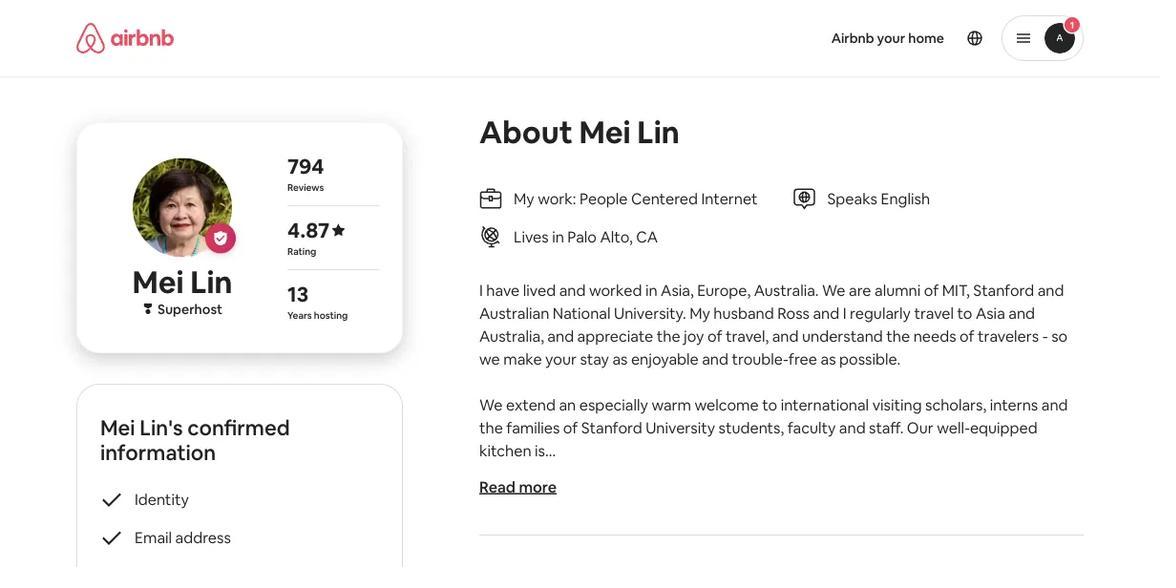 Task type: locate. For each thing, give the bounding box(es) containing it.
stanford down the especially
[[582, 418, 643, 438]]

794
[[288, 152, 324, 180]]

2 vertical spatial mei
[[100, 414, 135, 441]]

1 horizontal spatial as
[[821, 349, 837, 369]]

europe,
[[698, 280, 751, 300]]

my up joy
[[690, 303, 711, 323]]

0 vertical spatial mei
[[579, 112, 631, 152]]

national
[[553, 303, 611, 323]]

your left stay
[[546, 349, 577, 369]]

4.87
[[288, 216, 330, 244]]

mei inside mei lin's confirmed information
[[100, 414, 135, 441]]

1 vertical spatial your
[[546, 349, 577, 369]]

0 vertical spatial to
[[958, 303, 973, 323]]

read
[[480, 477, 516, 497]]

1 horizontal spatial to
[[958, 303, 973, 323]]

0 horizontal spatial my
[[514, 189, 535, 208]]

and up national
[[560, 280, 586, 300]]

mei lin
[[132, 263, 233, 303]]

in up university.
[[646, 280, 658, 300]]

the down regularly
[[887, 326, 911, 346]]

as
[[613, 349, 628, 369], [821, 349, 837, 369]]

lives
[[514, 227, 549, 247]]

appreciate
[[578, 326, 654, 346]]

have
[[487, 280, 520, 300]]

1 vertical spatial my
[[690, 303, 711, 323]]

as down appreciate in the bottom of the page
[[613, 349, 628, 369]]

as right free
[[821, 349, 837, 369]]

make
[[504, 349, 542, 369]]

husband
[[714, 303, 775, 323]]

your
[[878, 30, 906, 47], [546, 349, 577, 369]]

and right interns
[[1042, 395, 1069, 415]]

794 reviews
[[288, 152, 324, 193]]

work:
[[538, 189, 577, 208]]

faculty
[[788, 418, 836, 438]]

lin up my work: people centered internet at the top of the page
[[638, 112, 680, 152]]

0 horizontal spatial stanford
[[582, 418, 643, 438]]

australian
[[480, 303, 550, 323]]

in left palo
[[552, 227, 565, 247]]

extend
[[506, 395, 556, 415]]

people
[[580, 189, 628, 208]]

0 horizontal spatial as
[[613, 349, 628, 369]]

1 horizontal spatial your
[[878, 30, 906, 47]]

0 horizontal spatial in
[[552, 227, 565, 247]]

1 horizontal spatial lin
[[638, 112, 680, 152]]

to up students,
[[763, 395, 778, 415]]

university.
[[614, 303, 687, 323]]

worked
[[589, 280, 642, 300]]

1 vertical spatial in
[[646, 280, 658, 300]]

0 horizontal spatial we
[[480, 395, 503, 415]]

we left "extend"
[[480, 395, 503, 415]]

our
[[908, 418, 934, 438]]

free
[[789, 349, 818, 369]]

understand
[[803, 326, 884, 346]]

1 horizontal spatial the
[[657, 326, 681, 346]]

identity
[[135, 490, 189, 509]]

of
[[925, 280, 939, 300], [708, 326, 723, 346], [960, 326, 975, 346], [564, 418, 578, 438]]

0 horizontal spatial your
[[546, 349, 577, 369]]

alumni
[[875, 280, 921, 300]]

1 vertical spatial lin
[[190, 263, 233, 303]]

of down the an
[[564, 418, 578, 438]]

the up enjoyable on the bottom right
[[657, 326, 681, 346]]

the
[[657, 326, 681, 346], [887, 326, 911, 346], [480, 418, 503, 438]]

0 horizontal spatial i
[[480, 280, 483, 300]]

1 vertical spatial mei
[[132, 263, 184, 303]]

airbnb
[[832, 30, 875, 47]]

i left have
[[480, 280, 483, 300]]

speaks
[[828, 189, 878, 208]]

0 vertical spatial lin
[[638, 112, 680, 152]]

and up -
[[1038, 280, 1065, 300]]

0 vertical spatial stanford
[[974, 280, 1035, 300]]

we left are
[[823, 280, 846, 300]]

in inside i have lived and worked in asia, europe, australia. we are alumni of mit, stanford and australian national university. my husband ross and i regularly travel to asia and australia, and appreciate the joy of travel, and understand the needs of travelers - so we make your stay as enjoyable and trouble-free as possible. we extend an especially warm welcome to international visiting scholars, interns and the families of stanford university students, faculty and staff. our well-equipped kitchen is…
[[646, 280, 658, 300]]

stanford
[[974, 280, 1035, 300], [582, 418, 643, 438]]

in
[[552, 227, 565, 247], [646, 280, 658, 300]]

visiting
[[873, 395, 923, 415]]

your left 'home'
[[878, 30, 906, 47]]

i up understand
[[843, 303, 847, 323]]

1 vertical spatial to
[[763, 395, 778, 415]]

to
[[958, 303, 973, 323], [763, 395, 778, 415]]

australia,
[[480, 326, 544, 346]]

i
[[480, 280, 483, 300], [843, 303, 847, 323]]

lin down the verified host image
[[190, 263, 233, 303]]

mei lin user profile image
[[133, 158, 232, 258], [133, 158, 232, 258]]

we
[[823, 280, 846, 300], [480, 395, 503, 415]]

mei
[[579, 112, 631, 152], [132, 263, 184, 303], [100, 414, 135, 441]]

airbnb your home link
[[820, 18, 956, 58]]

mit,
[[943, 280, 971, 300]]

email
[[135, 528, 172, 547]]

0 vertical spatial your
[[878, 30, 906, 47]]

travelers
[[978, 326, 1040, 346]]

1 vertical spatial i
[[843, 303, 847, 323]]

and left staff.
[[840, 418, 866, 438]]

students,
[[719, 418, 785, 438]]

the up kitchen at left
[[480, 418, 503, 438]]

to down "mit,"
[[958, 303, 973, 323]]

1 horizontal spatial my
[[690, 303, 711, 323]]

asia,
[[661, 280, 694, 300]]

staff.
[[870, 418, 904, 438]]

read more button
[[480, 477, 557, 497]]

families
[[507, 418, 560, 438]]

lin
[[638, 112, 680, 152], [190, 263, 233, 303]]

my left work:
[[514, 189, 535, 208]]

my
[[514, 189, 535, 208], [690, 303, 711, 323]]

0 horizontal spatial to
[[763, 395, 778, 415]]

possible.
[[840, 349, 901, 369]]

well-
[[937, 418, 971, 438]]

australia.
[[755, 280, 819, 300]]

stanford up asia at bottom right
[[974, 280, 1035, 300]]

-
[[1043, 326, 1049, 346]]

verified host image
[[213, 231, 228, 246]]

1
[[1071, 19, 1075, 31]]

travel
[[915, 303, 954, 323]]

of right joy
[[708, 326, 723, 346]]

1 horizontal spatial in
[[646, 280, 658, 300]]

my inside i have lived and worked in asia, europe, australia. we are alumni of mit, stanford and australian national university. my husband ross and i regularly travel to asia and australia, and appreciate the joy of travel, and understand the needs of travelers - so we make your stay as enjoyable and trouble-free as possible. we extend an especially warm welcome to international visiting scholars, interns and the families of stanford university students, faculty and staff. our well-equipped kitchen is…
[[690, 303, 711, 323]]

2 horizontal spatial the
[[887, 326, 911, 346]]

0 vertical spatial we
[[823, 280, 846, 300]]

1 horizontal spatial i
[[843, 303, 847, 323]]

2 as from the left
[[821, 349, 837, 369]]



Task type: vqa. For each thing, say whether or not it's contained in the screenshot.
Lives
yes



Task type: describe. For each thing, give the bounding box(es) containing it.
1 button
[[1002, 15, 1084, 61]]

lived
[[523, 280, 556, 300]]

more
[[519, 477, 557, 497]]

1 as from the left
[[613, 349, 628, 369]]

international
[[781, 395, 870, 415]]

mei for 794
[[132, 263, 184, 303]]

speaks english
[[828, 189, 931, 208]]

email address
[[135, 528, 231, 547]]

are
[[849, 280, 872, 300]]

information
[[100, 439, 216, 466]]

0 horizontal spatial lin
[[190, 263, 233, 303]]

is…
[[535, 441, 556, 461]]

years
[[288, 309, 312, 322]]

0 vertical spatial in
[[552, 227, 565, 247]]

1 horizontal spatial stanford
[[974, 280, 1035, 300]]

english
[[881, 189, 931, 208]]

about mei lin
[[480, 112, 680, 152]]

rating
[[288, 245, 317, 257]]

about
[[480, 112, 573, 152]]

we
[[480, 349, 500, 369]]

hosting
[[314, 309, 348, 322]]

asia
[[976, 303, 1006, 323]]

kitchen
[[480, 441, 532, 461]]

regularly
[[850, 303, 911, 323]]

interns
[[991, 395, 1039, 415]]

alto, ca
[[600, 227, 658, 247]]

and up understand
[[814, 303, 840, 323]]

travel,
[[726, 326, 769, 346]]

lin's
[[140, 414, 183, 441]]

warm
[[652, 395, 692, 415]]

so
[[1052, 326, 1068, 346]]

reviews
[[288, 181, 324, 193]]

trouble-
[[732, 349, 789, 369]]

joy
[[684, 326, 705, 346]]

airbnb your home
[[832, 30, 945, 47]]

home
[[909, 30, 945, 47]]

of right the needs
[[960, 326, 975, 346]]

lives in palo alto, ca
[[514, 227, 658, 247]]

enjoyable
[[632, 349, 699, 369]]

especially
[[580, 395, 649, 415]]

of up travel
[[925, 280, 939, 300]]

1 vertical spatial we
[[480, 395, 503, 415]]

0 horizontal spatial the
[[480, 418, 503, 438]]

13
[[288, 280, 309, 308]]

1 vertical spatial stanford
[[582, 418, 643, 438]]

ross
[[778, 303, 810, 323]]

i have lived and worked in asia, europe, australia. we are alumni of mit, stanford and australian national university. my husband ross and i regularly travel to asia and australia, and appreciate the joy of travel, and understand the needs of travelers - so we make your stay as enjoyable and trouble-free as possible. we extend an especially warm welcome to international visiting scholars, interns and the families of stanford university students, faculty and staff. our well-equipped kitchen is…
[[480, 280, 1072, 461]]

confirmed
[[187, 414, 290, 441]]

welcome
[[695, 395, 759, 415]]

1 horizontal spatial we
[[823, 280, 846, 300]]

centered internet
[[632, 189, 758, 208]]

university
[[646, 418, 716, 438]]

stay
[[580, 349, 609, 369]]

and down ross
[[773, 326, 799, 346]]

needs
[[914, 326, 957, 346]]

and down national
[[548, 326, 574, 346]]

equipped
[[971, 418, 1038, 438]]

scholars,
[[926, 395, 987, 415]]

and down joy
[[702, 349, 729, 369]]

profile element
[[603, 0, 1084, 76]]

my work: people centered internet
[[514, 189, 758, 208]]

and up travelers
[[1009, 303, 1036, 323]]

0 vertical spatial i
[[480, 280, 483, 300]]

palo
[[568, 227, 597, 247]]

mei lin's confirmed information
[[100, 414, 290, 466]]

superhost
[[158, 300, 223, 318]]

read more
[[480, 477, 557, 497]]

your inside i have lived and worked in asia, europe, australia. we are alumni of mit, stanford and australian national university. my husband ross and i regularly travel to asia and australia, and appreciate the joy of travel, and understand the needs of travelers - so we make your stay as enjoyable and trouble-free as possible. we extend an especially warm welcome to international visiting scholars, interns and the families of stanford university students, faculty and staff. our well-equipped kitchen is…
[[546, 349, 577, 369]]

an
[[559, 395, 576, 415]]

0 vertical spatial my
[[514, 189, 535, 208]]

13 years hosting
[[288, 280, 348, 322]]

your inside airbnb your home link
[[878, 30, 906, 47]]

mei for about mei lin
[[100, 414, 135, 441]]

address
[[175, 528, 231, 547]]



